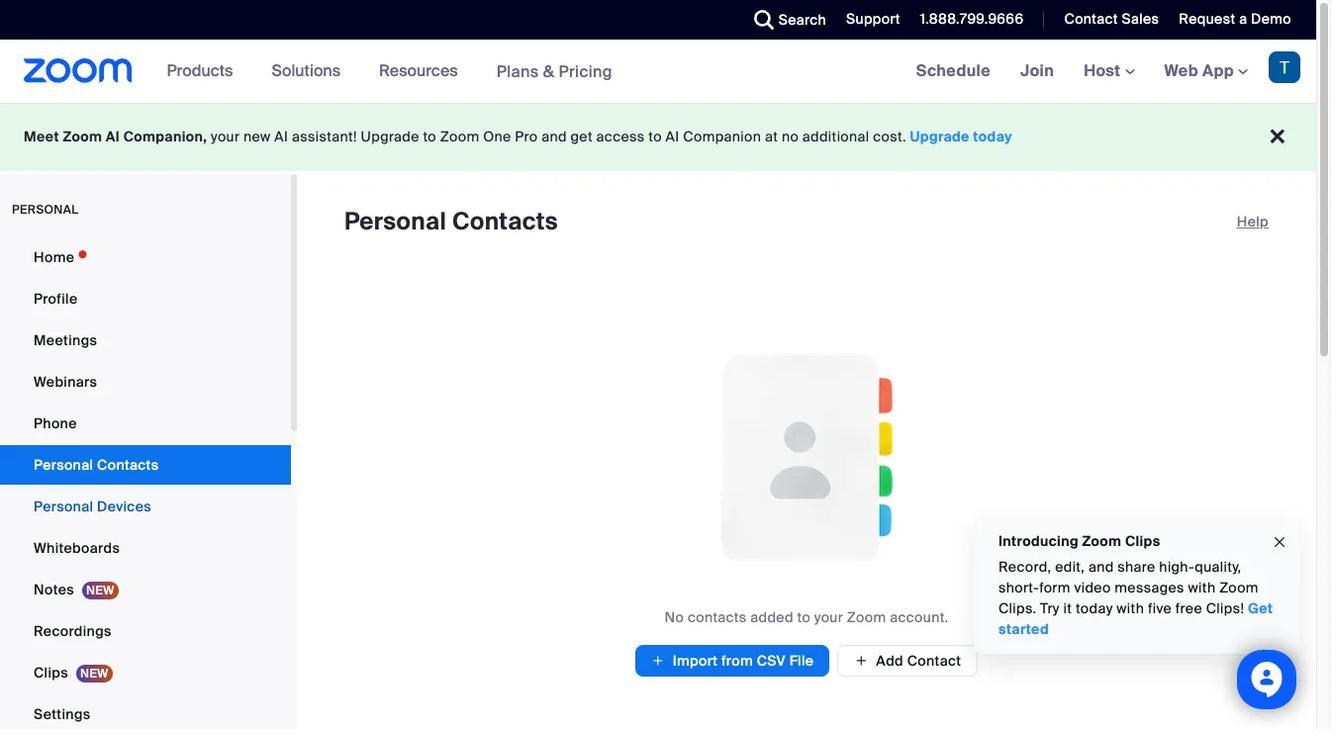 Task type: vqa. For each thing, say whether or not it's contained in the screenshot.
IT
yes



Task type: locate. For each thing, give the bounding box(es) containing it.
1 horizontal spatial upgrade
[[911, 128, 970, 146]]

clips
[[1126, 533, 1161, 551], [34, 664, 68, 682]]

with
[[1189, 579, 1217, 597], [1117, 600, 1145, 618]]

to right added
[[798, 609, 811, 627]]

one
[[483, 128, 512, 146]]

1.888.799.9666 button
[[906, 0, 1029, 40], [921, 10, 1024, 28]]

webinars link
[[0, 362, 291, 402]]

0 horizontal spatial contacts
[[97, 457, 159, 474]]

1 vertical spatial contact
[[908, 653, 962, 670]]

your inside meet zoom ai companion, 'footer'
[[211, 128, 240, 146]]

no contacts added to your zoom account.
[[665, 609, 949, 627]]

0 vertical spatial your
[[211, 128, 240, 146]]

clips!
[[1207, 600, 1245, 618]]

with down messages
[[1117, 600, 1145, 618]]

0 horizontal spatial personal contacts
[[34, 457, 159, 474]]

help
[[1238, 213, 1270, 231]]

contact right add
[[908, 653, 962, 670]]

ai
[[106, 128, 120, 146], [275, 128, 288, 146], [666, 128, 680, 146]]

0 vertical spatial contacts
[[453, 206, 558, 237]]

1 horizontal spatial contact
[[1065, 10, 1119, 28]]

upgrade
[[361, 128, 420, 146], [911, 128, 970, 146]]

1 vertical spatial personal contacts
[[34, 457, 159, 474]]

share
[[1118, 559, 1156, 576]]

join link
[[1006, 40, 1070, 103]]

five
[[1149, 600, 1173, 618]]

contact
[[1065, 10, 1119, 28], [908, 653, 962, 670]]

sales
[[1122, 10, 1160, 28]]

contacts inside personal menu menu
[[97, 457, 159, 474]]

0 horizontal spatial today
[[974, 128, 1013, 146]]

0 horizontal spatial and
[[542, 128, 567, 146]]

support link
[[832, 0, 906, 40], [847, 10, 901, 28]]

companion,
[[123, 128, 207, 146]]

ai left companion,
[[106, 128, 120, 146]]

zoom up clips!
[[1220, 579, 1260, 597]]

webinars
[[34, 373, 97, 391]]

today down video on the right bottom of the page
[[1076, 600, 1114, 618]]

0 horizontal spatial add image
[[651, 652, 665, 671]]

today inside meet zoom ai companion, 'footer'
[[974, 128, 1013, 146]]

1 vertical spatial your
[[815, 609, 844, 627]]

introducing zoom clips
[[999, 533, 1161, 551]]

and up video on the right bottom of the page
[[1089, 559, 1115, 576]]

your left new
[[211, 128, 240, 146]]

schedule link
[[902, 40, 1006, 103]]

zoom up add
[[848, 609, 887, 627]]

contact left sales
[[1065, 10, 1119, 28]]

from
[[722, 653, 754, 670]]

zoom
[[63, 128, 102, 146], [440, 128, 480, 146], [1083, 533, 1122, 551], [1220, 579, 1260, 597], [848, 609, 887, 627]]

0 vertical spatial today
[[974, 128, 1013, 146]]

&
[[543, 61, 555, 82]]

import from csv file
[[673, 653, 814, 670]]

add image
[[651, 652, 665, 671], [855, 653, 869, 670]]

clips up settings on the bottom left of page
[[34, 664, 68, 682]]

request a demo link
[[1165, 0, 1317, 40], [1180, 10, 1292, 28]]

to right the access
[[649, 128, 662, 146]]

quality,
[[1196, 559, 1242, 576]]

0 horizontal spatial ai
[[106, 128, 120, 146]]

personal menu menu
[[0, 238, 291, 730]]

1 horizontal spatial and
[[1089, 559, 1115, 576]]

contact inside button
[[908, 653, 962, 670]]

upgrade down product information navigation
[[361, 128, 420, 146]]

products button
[[167, 40, 242, 103]]

banner containing products
[[0, 40, 1317, 104]]

1 horizontal spatial with
[[1189, 579, 1217, 597]]

1 horizontal spatial ai
[[275, 128, 288, 146]]

contacts up devices
[[97, 457, 159, 474]]

web app
[[1165, 60, 1235, 81]]

pricing
[[559, 61, 613, 82]]

0 horizontal spatial clips
[[34, 664, 68, 682]]

personal devices
[[34, 498, 152, 516]]

0 horizontal spatial contact
[[908, 653, 962, 670]]

additional
[[803, 128, 870, 146]]

0 vertical spatial and
[[542, 128, 567, 146]]

1 vertical spatial today
[[1076, 600, 1114, 618]]

add contact
[[877, 653, 962, 670]]

edit,
[[1056, 559, 1086, 576]]

meet zoom ai companion, your new ai assistant! upgrade to zoom one pro and get access to ai companion at no additional cost. upgrade today
[[24, 128, 1013, 146]]

get started link
[[999, 600, 1274, 639]]

profile picture image
[[1270, 51, 1301, 83]]

contacts down one
[[453, 206, 558, 237]]

1 horizontal spatial to
[[649, 128, 662, 146]]

add image inside button
[[855, 653, 869, 670]]

contact sales link
[[1050, 0, 1165, 40], [1065, 10, 1160, 28]]

short-
[[999, 579, 1040, 597]]

clips up share
[[1126, 533, 1161, 551]]

0 horizontal spatial with
[[1117, 600, 1145, 618]]

add
[[877, 653, 904, 670]]

0 horizontal spatial upgrade
[[361, 128, 420, 146]]

meetings link
[[0, 321, 291, 360]]

ai left the companion
[[666, 128, 680, 146]]

home link
[[0, 238, 291, 277]]

1 horizontal spatial your
[[815, 609, 844, 627]]

file
[[790, 653, 814, 670]]

1 horizontal spatial add image
[[855, 653, 869, 670]]

search
[[779, 11, 827, 29]]

1 ai from the left
[[106, 128, 120, 146]]

with up free
[[1189, 579, 1217, 597]]

1 horizontal spatial contacts
[[453, 206, 558, 237]]

ai right new
[[275, 128, 288, 146]]

2 horizontal spatial to
[[798, 609, 811, 627]]

today down schedule link
[[974, 128, 1013, 146]]

today
[[974, 128, 1013, 146], [1076, 600, 1114, 618]]

personal contacts up personal devices
[[34, 457, 159, 474]]

1 vertical spatial and
[[1089, 559, 1115, 576]]

messages
[[1115, 579, 1185, 597]]

1 vertical spatial contacts
[[97, 457, 159, 474]]

1 vertical spatial clips
[[34, 664, 68, 682]]

web app button
[[1165, 60, 1249, 81]]

and
[[542, 128, 567, 146], [1089, 559, 1115, 576]]

and left get
[[542, 128, 567, 146]]

add image inside import from csv file button
[[651, 652, 665, 671]]

add image left add
[[855, 653, 869, 670]]

your right added
[[815, 609, 844, 627]]

add image left "import"
[[651, 652, 665, 671]]

recordings link
[[0, 612, 291, 652]]

to down resources dropdown button at left
[[423, 128, 437, 146]]

0 vertical spatial with
[[1189, 579, 1217, 597]]

2 horizontal spatial ai
[[666, 128, 680, 146]]

personal contacts down one
[[345, 206, 558, 237]]

1 horizontal spatial personal contacts
[[345, 206, 558, 237]]

2 vertical spatial personal
[[34, 498, 93, 516]]

phone link
[[0, 404, 291, 444]]

1 horizontal spatial today
[[1076, 600, 1114, 618]]

clips inside clips link
[[34, 664, 68, 682]]

meetings
[[34, 332, 97, 350]]

demo
[[1252, 10, 1292, 28]]

to
[[423, 128, 437, 146], [649, 128, 662, 146], [798, 609, 811, 627]]

banner
[[0, 40, 1317, 104]]

plans & pricing link
[[497, 61, 613, 82], [497, 61, 613, 82]]

1 vertical spatial personal
[[34, 457, 93, 474]]

whiteboards
[[34, 540, 120, 558]]

0 horizontal spatial your
[[211, 128, 240, 146]]

personal contacts
[[345, 206, 558, 237], [34, 457, 159, 474]]

0 vertical spatial clips
[[1126, 533, 1161, 551]]

request
[[1180, 10, 1236, 28]]

upgrade right cost.
[[911, 128, 970, 146]]



Task type: describe. For each thing, give the bounding box(es) containing it.
0 vertical spatial personal contacts
[[345, 206, 558, 237]]

notes
[[34, 581, 74, 599]]

access
[[597, 128, 645, 146]]

meet
[[24, 128, 59, 146]]

settings
[[34, 706, 91, 724]]

whiteboards link
[[0, 529, 291, 568]]

add image for add
[[855, 653, 869, 670]]

plans & pricing
[[497, 61, 613, 82]]

2 ai from the left
[[275, 128, 288, 146]]

home
[[34, 249, 75, 266]]

high-
[[1160, 559, 1196, 576]]

at
[[765, 128, 779, 146]]

personal for the personal devices link
[[34, 498, 93, 516]]

zoom inside record, edit, and share high-quality, short-form video messages with zoom clips. try it today with five free clips!
[[1220, 579, 1260, 597]]

try
[[1041, 600, 1060, 618]]

account.
[[891, 609, 949, 627]]

import from csv file button
[[635, 646, 830, 677]]

personal contacts link
[[0, 446, 291, 485]]

added
[[751, 609, 794, 627]]

1.888.799.9666
[[921, 10, 1024, 28]]

and inside meet zoom ai companion, 'footer'
[[542, 128, 567, 146]]

today inside record, edit, and share high-quality, short-form video messages with zoom clips. try it today with five free clips!
[[1076, 600, 1114, 618]]

resources
[[379, 60, 458, 81]]

0 vertical spatial personal
[[345, 206, 447, 237]]

free
[[1176, 600, 1203, 618]]

zoom left one
[[440, 128, 480, 146]]

1 upgrade from the left
[[361, 128, 420, 146]]

it
[[1064, 600, 1073, 618]]

phone
[[34, 415, 77, 433]]

get
[[1249, 600, 1274, 618]]

pro
[[515, 128, 538, 146]]

profile
[[34, 290, 78, 308]]

personal contacts inside personal contacts link
[[34, 457, 159, 474]]

1 horizontal spatial clips
[[1126, 533, 1161, 551]]

get started
[[999, 600, 1274, 639]]

host
[[1085, 60, 1126, 81]]

companion
[[684, 128, 762, 146]]

profile link
[[0, 279, 291, 319]]

personal for personal contacts link
[[34, 457, 93, 474]]

notes link
[[0, 570, 291, 610]]

personal
[[12, 202, 79, 218]]

web
[[1165, 60, 1199, 81]]

clips.
[[999, 600, 1037, 618]]

recordings
[[34, 623, 112, 641]]

personal devices link
[[0, 487, 291, 527]]

devices
[[97, 498, 152, 516]]

video
[[1075, 579, 1112, 597]]

help link
[[1238, 206, 1270, 238]]

your for to
[[815, 609, 844, 627]]

zoom right 'meet'
[[63, 128, 102, 146]]

get
[[571, 128, 593, 146]]

your for companion,
[[211, 128, 240, 146]]

0 vertical spatial contact
[[1065, 10, 1119, 28]]

a
[[1240, 10, 1248, 28]]

product information navigation
[[152, 40, 628, 104]]

record, edit, and share high-quality, short-form video messages with zoom clips. try it today with five free clips!
[[999, 559, 1260, 618]]

introducing
[[999, 533, 1079, 551]]

contact sales
[[1065, 10, 1160, 28]]

add contact button
[[838, 646, 979, 677]]

0 horizontal spatial to
[[423, 128, 437, 146]]

search button
[[739, 0, 832, 40]]

form
[[1040, 579, 1071, 597]]

settings link
[[0, 695, 291, 730]]

2 upgrade from the left
[[911, 128, 970, 146]]

close image
[[1273, 531, 1288, 554]]

assistant!
[[292, 128, 357, 146]]

csv
[[757, 653, 786, 670]]

3 ai from the left
[[666, 128, 680, 146]]

upgrade today link
[[911, 128, 1013, 146]]

new
[[244, 128, 271, 146]]

1 vertical spatial with
[[1117, 600, 1145, 618]]

meet zoom ai companion, footer
[[0, 103, 1317, 171]]

meetings navigation
[[902, 40, 1317, 104]]

products
[[167, 60, 233, 81]]

zoom logo image
[[24, 58, 132, 83]]

cost.
[[874, 128, 907, 146]]

resources button
[[379, 40, 467, 103]]

no
[[782, 128, 799, 146]]

and inside record, edit, and share high-quality, short-form video messages with zoom clips. try it today with five free clips!
[[1089, 559, 1115, 576]]

started
[[999, 621, 1050, 639]]

import
[[673, 653, 718, 670]]

host button
[[1085, 60, 1135, 81]]

solutions button
[[272, 40, 350, 103]]

solutions
[[272, 60, 341, 81]]

join
[[1021, 60, 1055, 81]]

contacts
[[688, 609, 747, 627]]

schedule
[[917, 60, 991, 81]]

request a demo
[[1180, 10, 1292, 28]]

zoom up edit,
[[1083, 533, 1122, 551]]

record,
[[999, 559, 1052, 576]]

support
[[847, 10, 901, 28]]

add image for import
[[651, 652, 665, 671]]

app
[[1203, 60, 1235, 81]]

plans
[[497, 61, 539, 82]]



